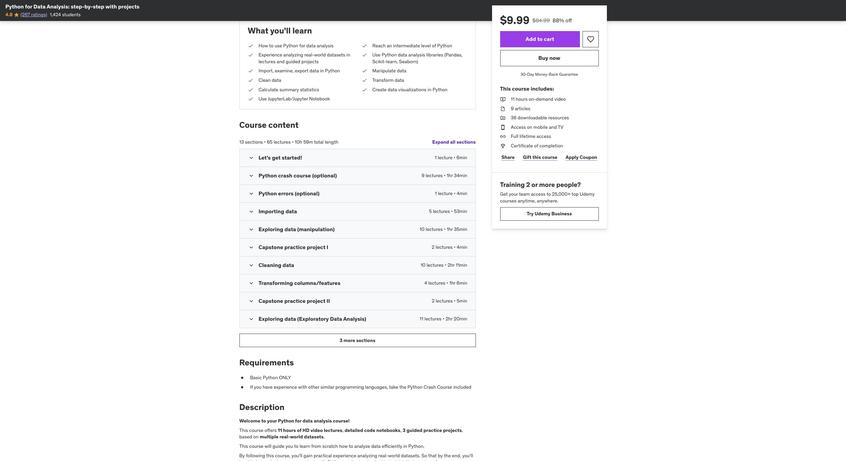 Task type: locate. For each thing, give the bounding box(es) containing it.
columns/features
[[294, 280, 341, 286]]

9 for 9 lectures • 1hr 34min
[[422, 173, 425, 179]]

multiple real-world datasets .
[[260, 434, 325, 440]]

0 horizontal spatial your
[[267, 418, 277, 424]]

data left analysis)
[[330, 316, 342, 322]]

video
[[555, 96, 566, 102], [311, 427, 323, 433]]

(optional)
[[312, 172, 337, 179], [295, 190, 320, 197]]

0 vertical spatial 1hr
[[447, 173, 453, 179]]

udemy right top
[[580, 191, 595, 197]]

project for i
[[307, 244, 326, 251]]

0 vertical spatial hours
[[516, 96, 528, 102]]

your inside training 2 or more people? get your team access to 25,000+ top udemy courses anytime, anywhere.
[[509, 191, 518, 197]]

1 horizontal spatial that
[[429, 452, 437, 459]]

• down 34min
[[454, 190, 456, 197]]

expand all sections button
[[433, 135, 476, 149]]

this course will guide you to learn from scratch how to analyze data efficiently in python. by following this course, you'll gain practical experience analyzing real-world datasets. so that by the end, you'll be able to conduct your own analysis with python, and extract valuable insights that can transform you
[[239, 443, 473, 461]]

requirements
[[239, 357, 294, 368]]

2 4min from the top
[[457, 244, 468, 250]]

capstone down transforming
[[259, 298, 283, 304]]

1 vertical spatial for
[[300, 42, 305, 49]]

transform
[[425, 459, 445, 461]]

errors
[[278, 190, 294, 197]]

0 vertical spatial on
[[527, 124, 533, 130]]

1 project from the top
[[307, 244, 326, 251]]

1 lecture • 4min
[[435, 190, 468, 197]]

xsmall image for use python data analysis libraries (pandas, scikit-learn, seaborn)
[[362, 52, 367, 58]]

access on mobile and tv
[[511, 124, 564, 130]]

1 horizontal spatial and
[[345, 459, 353, 461]]

0 vertical spatial with
[[106, 3, 117, 10]]

projects right step
[[118, 3, 140, 10]]

1 vertical spatial with
[[298, 384, 307, 390]]

top
[[572, 191, 579, 197]]

• left 53min
[[451, 208, 453, 214]]

ii
[[327, 298, 330, 304]]

end,
[[452, 452, 461, 459]]

5 small image from the top
[[248, 316, 255, 323]]

to
[[538, 36, 543, 42], [269, 42, 274, 49], [547, 191, 551, 197], [262, 418, 266, 424], [294, 443, 299, 449], [349, 443, 353, 449], [256, 459, 260, 461]]

capstone up cleaning
[[259, 244, 283, 251]]

1hr left 35min
[[447, 226, 453, 232]]

exploring data (exploratory data analysis)
[[259, 316, 367, 322]]

0 horizontal spatial projects
[[118, 3, 140, 10]]

2 vertical spatial your
[[280, 459, 289, 461]]

1hr for course
[[447, 173, 453, 179]]

1 vertical spatial you
[[286, 443, 293, 449]]

off
[[566, 17, 572, 24]]

to down multiple real-world datasets .
[[294, 443, 299, 449]]

xsmall image down this course includes:
[[500, 96, 506, 103]]

exploring down the capstone practice project ii
[[259, 316, 283, 322]]

xsmall image left create
[[362, 86, 367, 93]]

and inside "experience analyzing real-world datasets in lectures and guided projects"
[[277, 58, 285, 64]]

2 horizontal spatial with
[[318, 459, 327, 461]]

2 small image from the top
[[248, 190, 255, 197]]

1 horizontal spatial 11
[[420, 316, 424, 322]]

0 vertical spatial more
[[539, 180, 555, 188]]

9 for 9 articles
[[511, 105, 514, 111]]

project
[[307, 244, 326, 251], [307, 298, 326, 304]]

10 lectures • 1hr 35min
[[420, 226, 468, 232]]

learn,
[[386, 58, 398, 64]]

0 horizontal spatial 11
[[278, 427, 282, 433]]

xsmall image left "scikit-"
[[362, 52, 367, 58]]

articles
[[515, 105, 531, 111]]

xsmall image left full
[[500, 133, 506, 140]]

1 vertical spatial access
[[531, 191, 546, 197]]

1 vertical spatial 9
[[422, 173, 425, 179]]

xsmall image for how to use python for data analysis
[[248, 42, 253, 49]]

4 small image from the top
[[248, 262, 255, 269]]

1 down expand
[[435, 155, 437, 161]]

1,424
[[50, 12, 61, 18]]

6min up the "5min"
[[457, 280, 468, 286]]

1 vertical spatial learn
[[300, 443, 310, 449]]

0 vertical spatial you
[[254, 384, 262, 390]]

1 horizontal spatial real-
[[305, 52, 314, 58]]

1 capstone from the top
[[259, 244, 283, 251]]

course for this course offers 11 hours of hd video lectures , detailed code notebooks , 3 guided practice projects
[[249, 427, 264, 433]]

1 horizontal spatial more
[[539, 180, 555, 188]]

to left cart
[[538, 36, 543, 42]]

1 vertical spatial project
[[307, 298, 326, 304]]

4min up 53min
[[457, 190, 468, 197]]

for
[[25, 3, 32, 10], [300, 42, 305, 49], [295, 418, 302, 424]]

1 vertical spatial this
[[239, 427, 248, 433]]

more inside training 2 or more people? get your team access to 25,000+ top udemy courses anytime, anywhere.
[[539, 180, 555, 188]]

datasets.
[[401, 452, 421, 459]]

lectures inside "experience analyzing real-world datasets in lectures and guided projects"
[[259, 58, 276, 64]]

data up capstone practice project i
[[285, 226, 296, 233]]

practice down transforming columns/features
[[285, 298, 306, 304]]

xsmall image left how
[[248, 42, 253, 49]]

25,000+
[[552, 191, 571, 197]]

1 vertical spatial 1hr
[[447, 226, 453, 232]]

0 horizontal spatial hours
[[283, 427, 296, 433]]

1 vertical spatial on
[[253, 434, 259, 440]]

0 vertical spatial capstone
[[259, 244, 283, 251]]

for up multiple real-world datasets .
[[295, 418, 302, 424]]

this inside this course will guide you to learn from scratch how to analyze data efficiently in python. by following this course, you'll gain practical experience analyzing real-world datasets. so that by the end, you'll be able to conduct your own analysis with python, and extract valuable insights that can transform you
[[266, 452, 274, 459]]

real- up valuable
[[379, 452, 388, 459]]

analysis)
[[343, 316, 367, 322]]

3 small image from the top
[[248, 244, 255, 251]]

4
[[425, 280, 427, 286]]

1 down 9 lectures • 1hr 34min
[[435, 190, 437, 197]]

guided up import, examine, export data in python
[[286, 58, 301, 64]]

this inside this course will guide you to learn from scratch how to analyze data efficiently in python. by following this course, you'll gain practical experience analyzing real-world datasets. so that by the end, you'll be able to conduct your own analysis with python, and extract valuable insights that can transform you
[[239, 443, 248, 449]]

1 horizontal spatial experience
[[333, 452, 357, 459]]

• for transforming columns/features
[[447, 280, 449, 286]]

1 vertical spatial guided
[[407, 427, 423, 433]]

try udemy business
[[527, 211, 572, 217]]

more
[[539, 180, 555, 188], [344, 337, 355, 343]]

2 vertical spatial and
[[345, 459, 353, 461]]

small image for python errors (optional)
[[248, 190, 255, 197]]

(pandas,
[[445, 52, 463, 58]]

use
[[373, 52, 381, 58], [259, 96, 267, 102]]

xsmall image for full lifetime access
[[500, 133, 506, 140]]

students
[[62, 12, 81, 18]]

manipulate data
[[373, 68, 407, 74]]

add to cart button
[[500, 31, 580, 47]]

1 vertical spatial exploring
[[259, 316, 283, 322]]

use up "scikit-"
[[373, 52, 381, 58]]

this right the gift
[[533, 154, 541, 160]]

experience
[[274, 384, 297, 390], [333, 452, 357, 459]]

1 lecture from the top
[[438, 155, 453, 161]]

1 vertical spatial 6min
[[457, 280, 468, 286]]

that up transform
[[429, 452, 437, 459]]

data up hd
[[303, 418, 313, 424]]

learn up "how to use python for data analysis"
[[293, 25, 312, 36]]

data up "experience analyzing real-world datasets in lectures and guided projects"
[[306, 42, 316, 49]]

more down analysis)
[[344, 337, 355, 343]]

lectures up 4
[[427, 262, 444, 268]]

1 vertical spatial world
[[290, 434, 303, 440]]

(267
[[20, 12, 30, 18]]

1hr left 34min
[[447, 173, 453, 179]]

1 small image from the top
[[248, 155, 255, 161]]

lectures for capstone practice project ii
[[436, 298, 453, 304]]

exploring for exploring data (manipulation)
[[259, 226, 283, 233]]

clean data
[[259, 77, 281, 83]]

xsmall image left manipulate
[[362, 68, 367, 74]]

small image for exploring
[[248, 226, 255, 233]]

lectures for cleaning data
[[427, 262, 444, 268]]

xsmall image left basic
[[239, 375, 245, 381]]

0 vertical spatial learn
[[293, 25, 312, 36]]

libraries
[[427, 52, 443, 58]]

• left 35min
[[444, 226, 446, 232]]

can
[[416, 459, 424, 461]]

exploring for exploring data (exploratory data analysis)
[[259, 316, 283, 322]]

xsmall image for manipulate data
[[362, 68, 367, 74]]

lecture down 9 lectures • 1hr 34min
[[438, 190, 453, 197]]

1 exploring from the top
[[259, 226, 283, 233]]

with inside this course will guide you to learn from scratch how to analyze data efficiently in python. by following this course, you'll gain practical experience analyzing real-world datasets. so that by the end, you'll be able to conduct your own analysis with python, and extract valuable insights that can transform you
[[318, 459, 327, 461]]

world up 'insights'
[[388, 452, 400, 459]]

experience analyzing real-world datasets in lectures and guided projects
[[259, 52, 350, 64]]

lecture for let's get started!
[[438, 155, 453, 161]]

xsmall image left if
[[239, 384, 245, 391]]

3 , from the left
[[462, 427, 463, 433]]

0 vertical spatial of
[[432, 42, 436, 49]]

0 vertical spatial guided
[[286, 58, 301, 64]]

2 horizontal spatial of
[[535, 143, 539, 149]]

data
[[306, 42, 316, 49], [398, 52, 408, 58], [310, 68, 319, 74], [397, 68, 407, 74], [272, 77, 281, 83], [395, 77, 404, 83], [388, 86, 397, 92], [286, 208, 297, 215], [285, 226, 296, 233], [283, 262, 294, 269], [285, 316, 296, 322], [303, 418, 313, 424], [371, 443, 381, 449]]

2 vertical spatial real-
[[379, 452, 388, 459]]

• down expand all sections dropdown button
[[454, 155, 456, 161]]

0 horizontal spatial and
[[277, 58, 285, 64]]

, inside , based on
[[462, 427, 463, 433]]

5 small image from the top
[[248, 298, 255, 305]]

level
[[421, 42, 431, 49]]

0 vertical spatial access
[[537, 133, 551, 139]]

0 horizontal spatial analyzing
[[284, 52, 303, 58]]

experience inside this course will guide you to learn from scratch how to analyze data efficiently in python. by following this course, you'll gain practical experience analyzing real-world datasets. so that by the end, you'll be able to conduct your own analysis with python, and extract valuable insights that can transform you
[[333, 452, 357, 459]]

this
[[533, 154, 541, 160], [266, 452, 274, 459]]

on up full lifetime access at the top
[[527, 124, 533, 130]]

2hr left 11min
[[448, 262, 455, 268]]

2 for capstone practice project i
[[432, 244, 435, 250]]

analysis inside the use python data analysis libraries (pandas, scikit-learn, seaborn)
[[409, 52, 425, 58]]

2 up the 11 lectures • 2hr 20min
[[432, 298, 435, 304]]

1 vertical spatial this
[[266, 452, 274, 459]]

xsmall image for reach an intermediate level of python
[[362, 42, 367, 49]]

course content
[[239, 120, 299, 130]]

total
[[314, 139, 324, 145]]

1 vertical spatial practice
[[285, 298, 306, 304]]

content
[[269, 120, 299, 130]]

0 horizontal spatial use
[[259, 96, 267, 102]]

1 vertical spatial real-
[[280, 434, 290, 440]]

lectures up the 10 lectures • 2hr 11min
[[436, 244, 453, 250]]

1 vertical spatial (optional)
[[295, 190, 320, 197]]

1 for python errors (optional)
[[435, 190, 437, 197]]

2 horizontal spatial sections
[[457, 139, 476, 145]]

,
[[343, 427, 344, 433], [401, 427, 402, 433], [462, 427, 463, 433]]

manipulate
[[373, 68, 396, 74]]

• for capstone practice project ii
[[454, 298, 456, 304]]

1 vertical spatial udemy
[[535, 211, 551, 217]]

xsmall image
[[248, 42, 253, 49], [362, 42, 367, 49], [248, 68, 253, 74], [362, 77, 367, 84], [248, 86, 253, 93], [362, 86, 367, 93], [500, 96, 506, 103], [500, 105, 506, 112], [500, 115, 506, 121], [500, 124, 506, 131], [500, 143, 506, 149], [239, 375, 245, 381], [239, 384, 245, 391]]

1 vertical spatial the
[[444, 452, 451, 459]]

0 horizontal spatial more
[[344, 337, 355, 343]]

0 vertical spatial world
[[314, 52, 326, 58]]

xsmall image left access
[[500, 124, 506, 131]]

data up seaborn)
[[398, 52, 408, 58]]

sections inside button
[[356, 337, 376, 343]]

sections right all
[[457, 139, 476, 145]]

exploring down the importing
[[259, 226, 283, 233]]

small image for capstone practice project i
[[248, 244, 255, 251]]

6min down expand all sections dropdown button
[[457, 155, 468, 161]]

that
[[429, 452, 437, 459], [406, 459, 415, 461]]

9 lectures • 1hr 34min
[[422, 173, 468, 179]]

buy
[[539, 55, 549, 61]]

lectures for python crash course (optional)
[[426, 173, 443, 179]]

small image
[[248, 155, 255, 161], [248, 208, 255, 215], [248, 226, 255, 233], [248, 262, 255, 269], [248, 298, 255, 305]]

course inside this course will guide you to learn from scratch how to analyze data efficiently in python. by following this course, you'll gain practical experience analyzing real-world datasets. so that by the end, you'll be able to conduct your own analysis with python, and extract valuable insights that can transform you
[[249, 443, 264, 449]]

34min
[[454, 173, 468, 179]]

course up 13
[[239, 120, 267, 130]]

xsmall image left transform
[[362, 77, 367, 84]]

course!
[[333, 418, 350, 424]]

try
[[527, 211, 534, 217]]

xsmall image
[[248, 52, 253, 58], [362, 52, 367, 58], [362, 68, 367, 74], [248, 77, 253, 84], [248, 96, 253, 102], [500, 133, 506, 140]]

sections right 13
[[245, 139, 263, 145]]

lectures down 1 lecture • 6min
[[426, 173, 443, 179]]

30-day money-back guarantee
[[521, 72, 579, 77]]

1 vertical spatial experience
[[333, 452, 357, 459]]

lectures for capstone practice project i
[[436, 244, 453, 250]]

2 lecture from the top
[[438, 190, 453, 197]]

people?
[[557, 180, 581, 188]]

in inside "experience analyzing real-world datasets in lectures and guided projects"
[[347, 52, 350, 58]]

0 horizontal spatial video
[[311, 427, 323, 433]]

to inside add to cart button
[[538, 36, 543, 42]]

summary
[[280, 86, 299, 92]]

projects up export on the top left of page
[[302, 58, 319, 64]]

1 horizontal spatial you
[[286, 443, 293, 449]]

xsmall image up course content
[[248, 96, 253, 102]]

2 exploring from the top
[[259, 316, 283, 322]]

seaborn)
[[399, 58, 418, 64]]

• left 11min
[[445, 262, 447, 268]]

of right level
[[432, 42, 436, 49]]

0 horizontal spatial data
[[33, 3, 46, 10]]

xsmall image for 36 downloadable resources
[[500, 115, 506, 121]]

of
[[432, 42, 436, 49], [535, 143, 539, 149], [297, 427, 302, 433]]

•
[[264, 139, 266, 145], [292, 139, 294, 145], [454, 155, 456, 161], [444, 173, 446, 179], [454, 190, 456, 197], [451, 208, 453, 214], [444, 226, 446, 232], [454, 244, 456, 250], [445, 262, 447, 268], [447, 280, 449, 286], [454, 298, 456, 304], [443, 316, 445, 322]]

the right take at the left bottom of the page
[[400, 384, 407, 390]]

wishlist image
[[587, 35, 595, 43]]

small image
[[248, 173, 255, 179], [248, 190, 255, 197], [248, 244, 255, 251], [248, 280, 255, 287], [248, 316, 255, 323]]

0 horizontal spatial ,
[[343, 427, 344, 433]]

0 horizontal spatial datasets
[[304, 434, 324, 440]]

udemy inside 'link'
[[535, 211, 551, 217]]

to up anywhere.
[[547, 191, 551, 197]]

sections for expand all sections
[[457, 139, 476, 145]]

sections down analysis)
[[356, 337, 376, 343]]

1hr up 2 lectures • 5min
[[450, 280, 456, 286]]

• for cleaning data
[[445, 262, 447, 268]]

4 small image from the top
[[248, 280, 255, 287]]

real-
[[305, 52, 314, 58], [280, 434, 290, 440], [379, 452, 388, 459]]

1 horizontal spatial 3
[[403, 427, 406, 433]]

project left ii
[[307, 298, 326, 304]]

2 , from the left
[[401, 427, 402, 433]]

and left tv
[[549, 124, 557, 130]]

lectures down experience
[[259, 58, 276, 64]]

you'll up own
[[292, 452, 303, 459]]

lectures right '5'
[[433, 208, 450, 214]]

capstone for capstone practice project ii
[[259, 298, 283, 304]]

0 vertical spatial 2hr
[[448, 262, 455, 268]]

sections inside dropdown button
[[457, 139, 476, 145]]

1 1 from the top
[[435, 155, 437, 161]]

4min for capstone practice project i
[[457, 244, 468, 250]]

2 vertical spatial 2
[[432, 298, 435, 304]]

datasets inside "experience analyzing real-world datasets in lectures and guided projects"
[[327, 52, 345, 58]]

2 for capstone practice project ii
[[432, 298, 435, 304]]

11 for 11 lectures • 2hr 20min
[[420, 316, 424, 322]]

2 1 from the top
[[435, 190, 437, 197]]

9
[[511, 105, 514, 111], [422, 173, 425, 179]]

this for this course offers 11 hours of hd video lectures , detailed code notebooks , 3 guided practice projects
[[239, 427, 248, 433]]

xsmall image up "share" at the right
[[500, 143, 506, 149]]

.
[[324, 434, 325, 440]]

1 vertical spatial hours
[[283, 427, 296, 433]]

this for this course includes:
[[500, 85, 511, 92]]

1 vertical spatial capstone
[[259, 298, 283, 304]]

your down course,
[[280, 459, 289, 461]]

small image for let's
[[248, 155, 255, 161]]

step
[[93, 3, 104, 10]]

0 vertical spatial 1
[[435, 155, 437, 161]]

0 vertical spatial lecture
[[438, 155, 453, 161]]

with right step
[[106, 3, 117, 10]]

0 vertical spatial use
[[373, 52, 381, 58]]

xsmall image for certificate of completion
[[500, 143, 506, 149]]

0 vertical spatial data
[[33, 3, 46, 10]]

only
[[279, 375, 291, 381]]

your up offers
[[267, 418, 277, 424]]

lectures right 4
[[429, 280, 446, 286]]

course right crash
[[437, 384, 452, 390]]

• left 20min
[[443, 316, 445, 322]]

0 vertical spatial 11
[[511, 96, 515, 102]]

lectures for transforming columns/features
[[429, 280, 446, 286]]

1 horizontal spatial of
[[432, 42, 436, 49]]

2 project from the top
[[307, 298, 326, 304]]

1 lecture • 6min
[[435, 155, 468, 161]]

certificate
[[511, 143, 533, 149]]

1 vertical spatial 4min
[[457, 244, 468, 250]]

, based on
[[239, 427, 463, 440]]

code
[[364, 427, 376, 433]]

• left 34min
[[444, 173, 446, 179]]

hours up articles
[[516, 96, 528, 102]]

1 4min from the top
[[457, 190, 468, 197]]

2 small image from the top
[[248, 208, 255, 215]]

practice for ii
[[285, 298, 306, 304]]

10
[[420, 226, 425, 232], [421, 262, 426, 268]]

1 vertical spatial use
[[259, 96, 267, 102]]

4min up 11min
[[457, 244, 468, 250]]

real- inside this course will guide you to learn from scratch how to analyze data efficiently in python. by following this course, you'll gain practical experience analyzing real-world datasets. so that by the end, you'll be able to conduct your own analysis with python, and extract valuable insights that can transform you
[[379, 452, 388, 459]]

1 horizontal spatial your
[[280, 459, 289, 461]]

2 vertical spatial for
[[295, 418, 302, 424]]

analysis down gain
[[300, 459, 317, 461]]

you'll right end,
[[463, 452, 473, 459]]

of down full lifetime access at the top
[[535, 143, 539, 149]]

import,
[[259, 68, 274, 74]]

data down seaborn)
[[397, 68, 407, 74]]

0 vertical spatial course
[[239, 120, 267, 130]]

1 horizontal spatial datasets
[[327, 52, 345, 58]]

2hr
[[448, 262, 455, 268], [446, 316, 453, 322]]

1 vertical spatial 11
[[420, 316, 424, 322]]

for for how
[[300, 42, 305, 49]]

small image for transforming columns/features
[[248, 280, 255, 287]]

1 vertical spatial course
[[437, 384, 452, 390]]

data down manipulate data
[[395, 77, 404, 83]]

following
[[246, 452, 265, 459]]

0 horizontal spatial you
[[254, 384, 262, 390]]

1 vertical spatial 10
[[421, 262, 426, 268]]

python crash course (optional)
[[259, 172, 337, 179]]

course
[[239, 120, 267, 130], [437, 384, 452, 390]]

analyze
[[355, 443, 370, 449]]

0 vertical spatial video
[[555, 96, 566, 102]]

1 small image from the top
[[248, 173, 255, 179]]

your
[[509, 191, 518, 197], [267, 418, 277, 424], [280, 459, 289, 461]]

3 small image from the top
[[248, 226, 255, 233]]

analysis inside this course will guide you to learn from scratch how to analyze data efficiently in python. by following this course, you'll gain practical experience analyzing real-world datasets. so that by the end, you'll be able to conduct your own analysis with python, and extract valuable insights that can transform you
[[300, 459, 317, 461]]

• for exploring data (exploratory data analysis)
[[443, 316, 445, 322]]

4min for python errors (optional)
[[457, 190, 468, 197]]

2 capstone from the top
[[259, 298, 283, 304]]

lectures down 2 lectures • 5min
[[425, 316, 442, 322]]

2 horizontal spatial and
[[549, 124, 557, 130]]

share
[[502, 154, 515, 160]]

1 vertical spatial and
[[549, 124, 557, 130]]

1 vertical spatial 2
[[432, 244, 435, 250]]

by
[[438, 452, 443, 459]]

project left 'i'
[[307, 244, 326, 251]]

on right based
[[253, 434, 259, 440]]

apply coupon button
[[565, 151, 599, 164]]

use down the calculate
[[259, 96, 267, 102]]

use for use python data analysis libraries (pandas, scikit-learn, seaborn)
[[373, 52, 381, 58]]

• down 35min
[[454, 244, 456, 250]]

with left other on the bottom left
[[298, 384, 307, 390]]

languages,
[[365, 384, 388, 390]]

2 vertical spatial world
[[388, 452, 400, 459]]

by-
[[85, 3, 93, 10]]

real- inside "experience analyzing real-world datasets in lectures and guided projects"
[[305, 52, 314, 58]]

0 horizontal spatial on
[[253, 434, 259, 440]]

0 vertical spatial udemy
[[580, 191, 595, 197]]

data right the analyze
[[371, 443, 381, 449]]

use inside the use python data analysis libraries (pandas, scikit-learn, seaborn)
[[373, 52, 381, 58]]

xsmall image for use jupyterlab/jupyter notebook
[[248, 96, 253, 102]]

and up examine,
[[277, 58, 285, 64]]

• for python crash course (optional)
[[444, 173, 446, 179]]

real- down "how to use python for data analysis"
[[305, 52, 314, 58]]

access
[[537, 133, 551, 139], [531, 191, 546, 197]]

clean
[[259, 77, 271, 83]]

more inside button
[[344, 337, 355, 343]]

0 horizontal spatial udemy
[[535, 211, 551, 217]]

2 6min from the top
[[457, 280, 468, 286]]

get
[[500, 191, 508, 197]]

analyzing inside "experience analyzing real-world datasets in lectures and guided projects"
[[284, 52, 303, 58]]

• left 65
[[264, 139, 266, 145]]

projects inside "experience analyzing real-world datasets in lectures and guided projects"
[[302, 58, 319, 64]]

course down completion
[[542, 154, 558, 160]]

2 horizontal spatial your
[[509, 191, 518, 197]]

importing data
[[259, 208, 297, 215]]

xsmall image for create data visualizations in python
[[362, 86, 367, 93]]

11
[[511, 96, 515, 102], [420, 316, 424, 322], [278, 427, 282, 433]]

xsmall image left '9 articles'
[[500, 105, 506, 112]]

xsmall image for 9 articles
[[500, 105, 506, 112]]



Task type: vqa. For each thing, say whether or not it's contained in the screenshot.
"Agile PM 301 - Mastering Agile Project Management" link
no



Task type: describe. For each thing, give the bounding box(es) containing it.
xsmall image for if you have experience with other similar programming languages, take the python crash course included
[[239, 384, 245, 391]]

lectures for importing data
[[433, 208, 450, 214]]

downloadable
[[518, 115, 547, 121]]

• for let's get started!
[[454, 155, 456, 161]]

get
[[272, 154, 281, 161]]

53min
[[454, 208, 468, 214]]

access inside training 2 or more people? get your team access to 25,000+ top udemy courses anytime, anywhere.
[[531, 191, 546, 197]]

practical
[[314, 452, 332, 459]]

capstone for capstone practice project i
[[259, 244, 283, 251]]

3 inside button
[[340, 337, 343, 343]]

1 horizontal spatial on
[[527, 124, 533, 130]]

udemy inside training 2 or more people? get your team access to 25,000+ top udemy courses anytime, anywhere.
[[580, 191, 595, 197]]

11 lectures • 2hr 20min
[[420, 316, 468, 322]]

1 horizontal spatial course
[[437, 384, 452, 390]]

data right clean
[[272, 77, 281, 83]]

on inside , based on
[[253, 434, 259, 440]]

xsmall image for basic python only
[[239, 375, 245, 381]]

65
[[267, 139, 273, 145]]

1 , from the left
[[343, 427, 344, 433]]

for for welcome
[[295, 418, 302, 424]]

what
[[248, 25, 269, 36]]

20min
[[454, 316, 468, 322]]

• for capstone practice project i
[[454, 244, 456, 250]]

resources
[[549, 115, 569, 121]]

the inside this course will guide you to learn from scratch how to analyze data efficiently in python. by following this course, you'll gain practical experience analyzing real-world datasets. so that by the end, you'll be able to conduct your own analysis with python, and extract valuable insights that can transform you
[[444, 452, 451, 459]]

capstone practice project i
[[259, 244, 328, 251]]

data down transform data
[[388, 86, 397, 92]]

reach
[[373, 42, 386, 49]]

welcome to your python for data analysis course!
[[239, 418, 350, 424]]

0 horizontal spatial experience
[[274, 384, 297, 390]]

35min
[[454, 226, 468, 232]]

1 horizontal spatial you'll
[[292, 452, 303, 459]]

36
[[511, 115, 517, 121]]

• for exploring data (manipulation)
[[444, 226, 446, 232]]

5 lectures • 53min
[[429, 208, 468, 214]]

0 vertical spatial the
[[400, 384, 407, 390]]

36 downloadable resources
[[511, 115, 569, 121]]

how
[[259, 42, 268, 49]]

0 horizontal spatial world
[[290, 434, 303, 440]]

• left 10h 59m
[[292, 139, 294, 145]]

create
[[373, 86, 387, 92]]

xsmall image for experience analyzing real-world datasets in lectures and guided projects
[[248, 52, 253, 58]]

how to use python for data analysis
[[259, 42, 334, 49]]

training 2 or more people? get your team access to 25,000+ top udemy courses anytime, anywhere.
[[500, 180, 595, 204]]

offers
[[265, 427, 277, 433]]

cleaning data
[[259, 262, 294, 269]]

to up offers
[[262, 418, 266, 424]]

0 horizontal spatial with
[[106, 3, 117, 10]]

be
[[239, 459, 245, 461]]

0 horizontal spatial you'll
[[270, 25, 291, 36]]

1 horizontal spatial hours
[[516, 96, 528, 102]]

use jupyterlab/jupyter notebook
[[259, 96, 330, 102]]

started!
[[282, 154, 302, 161]]

mobile
[[534, 124, 548, 130]]

create data visualizations in python
[[373, 86, 448, 92]]

gift this course link
[[522, 151, 559, 164]]

small image for importing
[[248, 208, 255, 215]]

let's
[[259, 154, 271, 161]]

use python data analysis libraries (pandas, scikit-learn, seaborn)
[[373, 52, 463, 64]]

xsmall image for access on mobile and tv
[[500, 124, 506, 131]]

experience
[[259, 52, 282, 58]]

tv
[[558, 124, 564, 130]]

data down python errors (optional) at the top
[[286, 208, 297, 215]]

small image for capstone
[[248, 298, 255, 305]]

lectures right 65
[[274, 139, 291, 145]]

1 vertical spatial that
[[406, 459, 415, 461]]

back
[[549, 72, 559, 77]]

1,424 students
[[50, 12, 81, 18]]

2 vertical spatial projects
[[443, 427, 462, 433]]

an
[[387, 42, 392, 49]]

transforming columns/features
[[259, 280, 341, 286]]

now
[[550, 55, 561, 61]]

analysis:
[[47, 3, 70, 10]]

to right how
[[349, 443, 353, 449]]

0 horizontal spatial course
[[239, 120, 267, 130]]

1 vertical spatial 3
[[403, 427, 406, 433]]

course for this course includes:
[[512, 85, 530, 92]]

1 horizontal spatial guided
[[407, 427, 423, 433]]

11 hours on-demand video
[[511, 96, 566, 102]]

11 for 11 hours on-demand video
[[511, 96, 515, 102]]

included
[[454, 384, 472, 390]]

2 vertical spatial 1hr
[[450, 280, 456, 286]]

practice for i
[[285, 244, 306, 251]]

hd
[[303, 427, 310, 433]]

4 lectures • 1hr 6min
[[425, 280, 468, 286]]

2 lectures • 5min
[[432, 298, 468, 304]]

examine,
[[275, 68, 294, 74]]

description
[[239, 402, 285, 412]]

lecture for python errors (optional)
[[438, 190, 453, 197]]

• for importing data
[[451, 208, 453, 214]]

have
[[263, 384, 273, 390]]

importing
[[259, 208, 284, 215]]

(exploratory
[[297, 316, 329, 322]]

coupon
[[580, 154, 598, 160]]

analyzing inside this course will guide you to learn from scratch how to analyze data efficiently in python. by following this course, you'll gain practical experience analyzing real-world datasets. so that by the end, you'll be able to conduct your own analysis with python, and extract valuable insights that can transform you
[[358, 452, 377, 459]]

3 more sections button
[[239, 334, 476, 347]]

2hr for cleaning data
[[448, 262, 455, 268]]

1 for let's get started!
[[435, 155, 437, 161]]

data right cleaning
[[283, 262, 294, 269]]

you inside this course will guide you to learn from scratch how to analyze data efficiently in python. by following this course, you'll gain practical experience analyzing real-world datasets. so that by the end, you'll be able to conduct your own analysis with python, and extract valuable insights that can transform you
[[286, 443, 293, 449]]

on-
[[529, 96, 536, 102]]

to down following
[[256, 459, 260, 461]]

transform data
[[373, 77, 404, 83]]

how
[[339, 443, 348, 449]]

lectures for exploring data (manipulation)
[[426, 226, 443, 232]]

in inside this course will guide you to learn from scratch how to analyze data efficiently in python. by following this course, you'll gain practical experience analyzing real-world datasets. so that by the end, you'll be able to conduct your own analysis with python, and extract valuable insights that can transform you
[[404, 443, 407, 449]]

project for ii
[[307, 298, 326, 304]]

learn inside this course will guide you to learn from scratch how to analyze data efficiently in python. by following this course, you'll gain practical experience analyzing real-world datasets. so that by the end, you'll be able to conduct your own analysis with python, and extract valuable insights that can transform you
[[300, 443, 310, 449]]

2 inside training 2 or more people? get your team access to 25,000+ top udemy courses anytime, anywhere.
[[527, 180, 530, 188]]

world inside "experience analyzing real-world datasets in lectures and guided projects"
[[314, 52, 326, 58]]

to left use
[[269, 42, 274, 49]]

1 horizontal spatial video
[[555, 96, 566, 102]]

capstone practice project ii
[[259, 298, 330, 304]]

sections for 3 more sections
[[356, 337, 376, 343]]

data down the capstone practice project ii
[[285, 316, 296, 322]]

1hr for (manipulation)
[[447, 226, 453, 232]]

2 vertical spatial practice
[[424, 427, 442, 433]]

1 horizontal spatial with
[[298, 384, 307, 390]]

0 horizontal spatial sections
[[245, 139, 263, 145]]

small image for exploring data (exploratory data analysis)
[[248, 316, 255, 323]]

10 for exploring data (manipulation)
[[420, 226, 425, 232]]

notebook
[[309, 96, 330, 102]]

lectures up .
[[324, 427, 343, 433]]

10 for cleaning data
[[421, 262, 426, 268]]

share button
[[500, 151, 516, 164]]

xsmall image for 11 hours on-demand video
[[500, 96, 506, 103]]

from
[[312, 443, 321, 449]]

buy now
[[539, 55, 561, 61]]

world inside this course will guide you to learn from scratch how to analyze data efficiently in python. by following this course, you'll gain practical experience analyzing real-world datasets. so that by the end, you'll be able to conduct your own analysis with python, and extract valuable insights that can transform you
[[388, 452, 400, 459]]

and inside this course will guide you to learn from scratch how to analyze data efficiently in python. by following this course, you'll gain practical experience analyzing real-world datasets. so that by the end, you'll be able to conduct your own analysis with python, and extract valuable insights that can transform you
[[345, 459, 353, 461]]

this for this course will guide you to learn from scratch how to analyze data efficiently in python. by following this course, you'll gain practical experience analyzing real-world datasets. so that by the end, you'll be able to conduct your own analysis with python, and extract valuable insights that can transform you
[[239, 443, 248, 449]]

1 vertical spatial data
[[330, 316, 342, 322]]

data inside this course will guide you to learn from scratch how to analyze data efficiently in python. by following this course, you'll gain practical experience analyzing real-world datasets. so that by the end, you'll be able to conduct your own analysis with python, and extract valuable insights that can transform you
[[371, 443, 381, 449]]

small image for cleaning
[[248, 262, 255, 269]]

similar
[[321, 384, 335, 390]]

30-
[[521, 72, 528, 77]]

xsmall image for calculate summary statistics
[[248, 86, 253, 93]]

scikit-
[[373, 58, 386, 64]]

includes:
[[531, 85, 554, 92]]

3 more sections
[[340, 337, 376, 343]]

analysis up .
[[314, 418, 332, 424]]

small image for python crash course (optional)
[[248, 173, 255, 179]]

2 vertical spatial of
[[297, 427, 302, 433]]

your inside this course will guide you to learn from scratch how to analyze data efficiently in python. by following this course, you'll gain practical experience analyzing real-world datasets. so that by the end, you'll be able to conduct your own analysis with python, and extract valuable insights that can transform you
[[280, 459, 289, 461]]

lectures for exploring data (exploratory data analysis)
[[425, 316, 442, 322]]

to inside training 2 or more people? get your team access to 25,000+ top udemy courses anytime, anywhere.
[[547, 191, 551, 197]]

crash
[[278, 172, 292, 179]]

data inside the use python data analysis libraries (pandas, scikit-learn, seaborn)
[[398, 52, 408, 58]]

i
[[327, 244, 328, 251]]

full
[[511, 133, 519, 139]]

1 vertical spatial datasets
[[304, 434, 324, 440]]

this course offers 11 hours of hd video lectures , detailed code notebooks , 3 guided practice projects
[[239, 427, 462, 433]]

data right export on the top left of page
[[310, 68, 319, 74]]

1 vertical spatial of
[[535, 143, 539, 149]]

xsmall image for import, examine, export data in python
[[248, 68, 253, 74]]

anywhere.
[[537, 198, 559, 204]]

0 vertical spatial (optional)
[[312, 172, 337, 179]]

$9.99 $84.99 88% off
[[500, 13, 572, 27]]

course for this course will guide you to learn from scratch how to analyze data efficiently in python. by following this course, you'll gain practical experience analyzing real-world datasets. so that by the end, you'll be able to conduct your own analysis with python, and extract valuable insights that can transform you
[[249, 443, 264, 449]]

1 6min from the top
[[457, 155, 468, 161]]

0 vertical spatial for
[[25, 3, 32, 10]]

cart
[[544, 36, 555, 42]]

analysis up "experience analyzing real-world datasets in lectures and guided projects"
[[317, 42, 334, 49]]

5
[[429, 208, 432, 214]]

python inside the use python data analysis libraries (pandas, scikit-learn, seaborn)
[[382, 52, 397, 58]]

2 horizontal spatial you'll
[[463, 452, 473, 459]]

course right crash
[[294, 172, 311, 179]]

1 horizontal spatial this
[[533, 154, 541, 160]]

88%
[[553, 17, 565, 24]]

xsmall image for clean data
[[248, 77, 253, 84]]

python for data analysis: step-by-step with projects
[[5, 3, 140, 10]]

transform
[[373, 77, 394, 83]]

xsmall image for transform data
[[362, 77, 367, 84]]

2hr for exploring data (exploratory data analysis)
[[446, 316, 453, 322]]

apply coupon
[[566, 154, 598, 160]]

use for use jupyterlab/jupyter notebook
[[259, 96, 267, 102]]

guided inside "experience analyzing real-world datasets in lectures and guided projects"
[[286, 58, 301, 64]]

• for python errors (optional)
[[454, 190, 456, 197]]

jupyterlab/jupyter
[[268, 96, 308, 102]]

2 vertical spatial 11
[[278, 427, 282, 433]]



